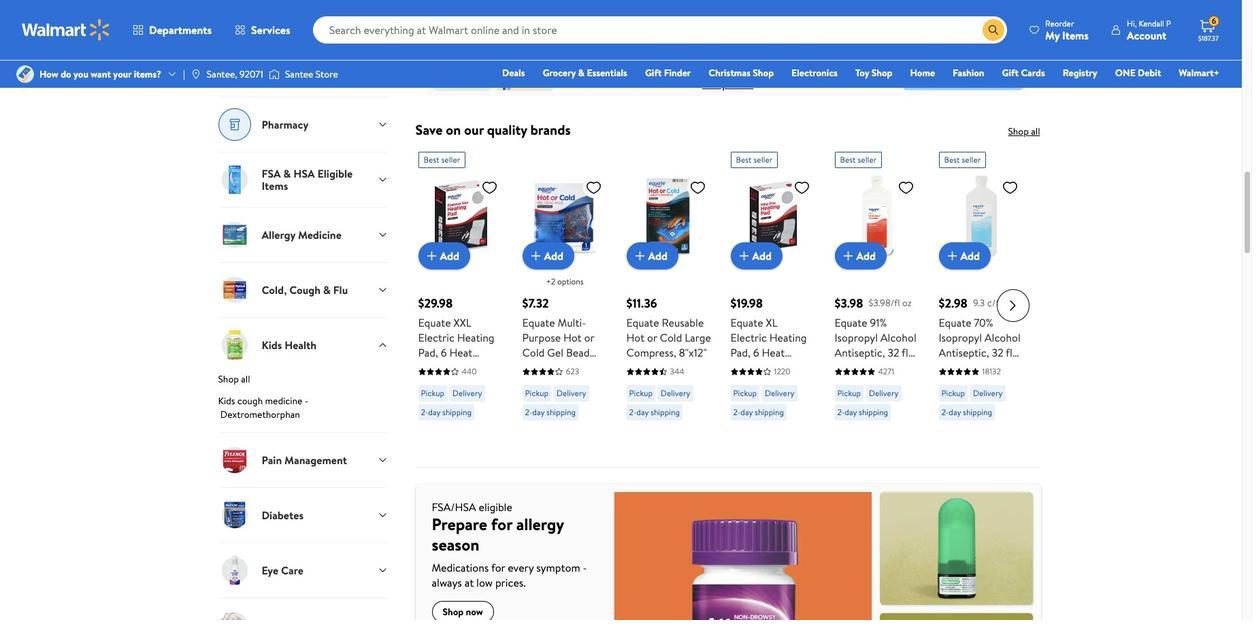 Task type: describe. For each thing, give the bounding box(es) containing it.
home link
[[905, 65, 942, 80]]

3 delivery from the left
[[661, 388, 691, 399]]

heat for $29.98
[[450, 345, 473, 360]]

comfort
[[722, 47, 765, 64]]

now for left shop now link
[[466, 606, 483, 619]]

best for $3.98
[[841, 154, 856, 166]]

registry link
[[1057, 65, 1104, 80]]

2- for $3.98
[[838, 407, 845, 418]]

departments
[[149, 22, 212, 37]]

electric for $19.98
[[731, 330, 767, 345]]

delivery for $3.98
[[870, 388, 899, 399]]

cold, cough & flu button
[[218, 262, 388, 318]]

the
[[701, 47, 719, 64]]

equate 70% isopropyl alcohol antiseptic, 32 fl oz image
[[939, 174, 1024, 259]]

equate reusable hot or cold large compress, 8"x12" image
[[627, 174, 712, 259]]

440
[[462, 366, 477, 377]]

2-day shipping for $19.98
[[734, 407, 784, 418]]

cough
[[238, 394, 263, 408]]

cards
[[1022, 66, 1046, 80]]

walmart+ link
[[1173, 65, 1226, 80]]

shop up add to favorites list, equate 70% isopropyl alcohol antiseptic, 32 fl oz image
[[1009, 125, 1029, 138]]

santee store
[[285, 67, 338, 81]]

santee, 92071
[[207, 67, 263, 81]]

$7.32
[[523, 295, 549, 312]]

x for $29.98
[[418, 390, 424, 405]]

6 for $29.98
[[441, 345, 447, 360]]

christmas shop link
[[703, 65, 780, 80]]

6 2-day shipping from the left
[[942, 407, 993, 418]]

christmas
[[709, 66, 751, 80]]

2- for $19.98
[[734, 407, 741, 418]]

care
[[281, 563, 304, 578]]

6 day from the left
[[949, 407, 962, 418]]

add to cart image for +2 options
[[528, 248, 544, 264]]

add to favorites list, equate multi-purpose hot or cold gel bead pack, 4.5" x 7.75" image
[[586, 179, 602, 196]]

grocery
[[543, 66, 576, 80]]

grocery & essentials link
[[537, 65, 634, 80]]

gift cards
[[1003, 66, 1046, 80]]

do
[[61, 67, 71, 81]]

from
[[672, 47, 698, 64]]

x inside $7.32 equate multi- purpose hot or cold gel bead pack, 4.5" x 7.75"
[[571, 360, 576, 375]]

equate xl electric heating pad, 6 heat settings with auto shut off, 12 x 24 in image
[[731, 174, 816, 259]]

our
[[464, 121, 484, 139]]

1 horizontal spatial your
[[636, 17, 678, 47]]

+2
[[546, 276, 556, 288]]

toy
[[856, 66, 870, 80]]

add button for equate 91% isopropyl alcohol antiseptic, 32 fl oz image
[[835, 243, 887, 270]]

brands
[[531, 121, 571, 139]]

add button for equate 70% isopropyl alcohol antiseptic, 32 fl oz image
[[939, 243, 991, 270]]

add to favorites list, equate xxl electric heating pad, 6 heat settings with auto shut off, 18 x 33 in image
[[482, 179, 498, 196]]

 image for santee, 92071
[[191, 69, 201, 80]]

items?
[[134, 67, 161, 81]]

0 vertical spatial shop all link
[[1009, 125, 1041, 138]]

 image for how do you want your items?
[[16, 65, 34, 83]]

settings for $29.98
[[418, 360, 457, 375]]

kids cough medicine - dextromethorphan
[[218, 394, 309, 422]]

4 best from the left
[[945, 154, 961, 166]]

delivery for $29.98
[[453, 388, 482, 399]]

7.75"
[[579, 360, 600, 375]]

equate for $11.36
[[627, 315, 660, 330]]

deals link
[[496, 65, 531, 80]]

70%
[[975, 315, 994, 330]]

pad, for $29.98
[[418, 345, 438, 360]]

+2 options
[[546, 276, 584, 288]]

3 2-day shipping from the left
[[630, 407, 680, 418]]

antiseptic, inside the $3.98 $3.98/fl oz equate 91% isopropyl alcohol antiseptic, 32 fl oz
[[835, 345, 886, 360]]

2-day shipping for $7.32
[[525, 407, 576, 418]]

alcohol inside the $3.98 $3.98/fl oz equate 91% isopropyl alcohol antiseptic, 32 fl oz
[[881, 330, 917, 345]]

- inside kids cough medicine - dextromethorphan
[[305, 394, 309, 408]]

pharmacy button
[[218, 97, 388, 152]]

8"x12"
[[679, 345, 707, 360]]

shop inside the christmas shop link
[[753, 66, 774, 80]]

of
[[768, 47, 780, 64]]

medicine
[[265, 394, 303, 408]]

day for $3.98
[[845, 407, 857, 418]]

0 vertical spatial shop all
[[1009, 125, 1041, 138]]

add to favorites list, equate reusable hot or cold large compress, 8"x12" image
[[690, 179, 706, 196]]

home
[[911, 66, 936, 80]]

fashion
[[953, 66, 985, 80]]

fl inside the $3.98 $3.98/fl oz equate 91% isopropyl alcohol antiseptic, 32 fl oz
[[902, 345, 909, 360]]

debit
[[1139, 66, 1162, 80]]

seller for $3.98
[[858, 154, 877, 166]]

purpose
[[523, 330, 561, 345]]

oz right ¢/fl
[[1005, 296, 1014, 310]]

low
[[477, 576, 493, 591]]

shut for $19.98
[[757, 375, 778, 390]]

add to favorites list, equate xl electric heating pad, 6 heat settings with auto shut off, 12 x 24 in image
[[794, 179, 811, 196]]

3 add to cart image from the left
[[945, 248, 961, 264]]

gift for gift finder
[[645, 66, 662, 80]]

hsa inside fsa & hsa eligible items
[[294, 166, 315, 181]]

91%
[[871, 315, 888, 330]]

flu
[[333, 283, 348, 298]]

antiseptic, inside $2.98 9.3 ¢/fl oz equate 70% isopropyl alcohol antiseptic, 32 fl oz
[[939, 345, 990, 360]]

want
[[91, 67, 111, 81]]

santee,
[[207, 67, 237, 81]]

add for equate 91% isopropyl alcohol antiseptic, 32 fl oz image
[[857, 249, 876, 264]]

6 for $19.98
[[754, 345, 760, 360]]

32 inside $2.98 9.3 ¢/fl oz equate 70% isopropyl alcohol antiseptic, 32 fl oz
[[992, 345, 1004, 360]]

store
[[316, 67, 338, 81]]

2 for from the top
[[492, 561, 506, 576]]

add for equate xl electric heating pad, 6 heat settings with auto shut off, 12 x 24 in image
[[753, 249, 772, 264]]

diabetes
[[262, 508, 304, 523]]

out
[[651, 47, 669, 64]]

2 horizontal spatial your
[[783, 47, 806, 64]]

check
[[615, 47, 649, 64]]

online
[[847, 17, 905, 47]]

& for fsa
[[284, 166, 291, 181]]

$2.98
[[939, 295, 968, 312]]

season
[[432, 533, 480, 557]]

92071
[[240, 67, 263, 81]]

pain management button
[[218, 433, 388, 488]]

cold, cough & flu
[[262, 283, 348, 298]]

$187.37
[[1199, 33, 1219, 43]]

& for grocery
[[578, 66, 585, 80]]

0 vertical spatial shop now link
[[702, 75, 754, 92]]

cold,
[[262, 283, 287, 298]]

24
[[739, 390, 751, 405]]

add for equate multi-purpose hot or cold gel bead pack, 4.5" x 7.75" image at the left top of the page
[[544, 249, 564, 264]]

shipping for $7.32
[[547, 407, 576, 418]]

on
[[446, 121, 461, 139]]

next slide for product carousel list image
[[997, 289, 1030, 322]]

6 delivery from the left
[[974, 388, 1003, 399]]

pickup for $7.32
[[525, 388, 549, 399]]

6 pickup from the left
[[942, 388, 966, 399]]

3 day from the left
[[637, 407, 649, 418]]

oz right $3.98/fl
[[903, 296, 912, 310]]

delivery for $7.32
[[557, 388, 587, 399]]

grocery & essentials
[[543, 66, 628, 80]]

items inside 'reorder my items'
[[1063, 28, 1089, 43]]

¢/fl
[[988, 296, 1002, 310]]

12
[[800, 375, 809, 390]]

medications
[[432, 561, 489, 576]]

fashion link
[[947, 65, 991, 80]]

hsa inside pay with your fsa or hsa card online check out from the comfort of your home.
[[752, 17, 795, 47]]

services
[[251, 22, 291, 37]]

0 horizontal spatial shop now link
[[432, 601, 494, 620]]

hot inside $7.32 equate multi- purpose hot or cold gel bead pack, 4.5" x 7.75"
[[564, 330, 582, 345]]

categories
[[218, 8, 283, 26]]

x for $19.98
[[731, 390, 736, 405]]

equate for $7.32
[[523, 315, 555, 330]]

search icon image
[[989, 25, 1000, 35]]

kids health button
[[218, 318, 388, 373]]

always
[[432, 576, 462, 591]]

add button for equate reusable hot or cold large compress, 8"x12" image
[[627, 243, 679, 270]]

cough
[[290, 283, 321, 298]]

1 vertical spatial shop all link
[[218, 373, 388, 392]]

product group containing $3.98
[[835, 147, 920, 462]]

or inside $7.32 equate multi- purpose hot or cold gel bead pack, 4.5" x 7.75"
[[585, 330, 595, 345]]

departments button
[[121, 14, 223, 46]]

heat for $19.98
[[762, 345, 785, 360]]

Search search field
[[313, 16, 1008, 44]]

eligible
[[318, 166, 353, 181]]

best seller for $29.98
[[424, 154, 461, 166]]

reusable
[[662, 315, 704, 330]]

2- for $29.98
[[421, 407, 429, 418]]

kids for kids cough medicine - dextromethorphan
[[218, 394, 235, 408]]

6 2- from the left
[[942, 407, 949, 418]]

reorder my items
[[1046, 17, 1089, 43]]

auto for $29.98
[[418, 375, 442, 390]]

$11.36
[[627, 295, 658, 312]]

in for $19.98
[[754, 390, 762, 405]]

services button
[[223, 14, 302, 46]]

toy shop
[[856, 66, 893, 80]]

2-day shipping for $29.98
[[421, 407, 472, 418]]

fsa/hsa
[[432, 500, 476, 515]]

save on our quality brands
[[416, 121, 571, 139]]

add to cart image for $29.98
[[424, 248, 440, 264]]

shop now for shop now link to the top
[[702, 75, 754, 92]]

items inside fsa & hsa eligible items
[[262, 179, 288, 194]]

product group containing $2.98
[[939, 147, 1024, 462]]

|
[[183, 67, 185, 81]]



Task type: locate. For each thing, give the bounding box(es) containing it.
kids for kids health
[[262, 338, 282, 353]]

auto
[[418, 375, 442, 390], [731, 375, 754, 390]]

32 up '4271'
[[888, 345, 900, 360]]

pad, inside $19.98 equate xl electric heating pad, 6 heat settings with auto shut off, 12 x 24 in
[[731, 345, 751, 360]]

you
[[74, 67, 88, 81]]

1 horizontal spatial items
[[1063, 28, 1089, 43]]

2 add to cart image from the left
[[736, 248, 753, 264]]

equate down $19.98
[[731, 315, 764, 330]]

2 product group from the left
[[523, 147, 608, 462]]

pickup for $29.98
[[421, 388, 445, 399]]

seller down on at the left top
[[442, 154, 461, 166]]

best seller for $19.98
[[736, 154, 773, 166]]

shop right "toy" in the top right of the page
[[872, 66, 893, 80]]

dextromethorphan
[[221, 408, 300, 422]]

add for equate reusable hot or cold large compress, 8"x12" image
[[649, 249, 668, 264]]

equate down $2.98
[[939, 315, 972, 330]]

1 horizontal spatial x
[[571, 360, 576, 375]]

1 horizontal spatial pad,
[[731, 345, 751, 360]]

1 best seller from the left
[[424, 154, 461, 166]]

2 heat from the left
[[762, 345, 785, 360]]

add to favorites list, equate 91% isopropyl alcohol antiseptic, 32 fl oz image
[[898, 179, 915, 196]]

for left allergy
[[492, 513, 513, 536]]

1 seller from the left
[[442, 154, 461, 166]]

2 heating from the left
[[770, 330, 807, 345]]

2 add to cart image from the left
[[632, 248, 649, 264]]

2 best from the left
[[736, 154, 752, 166]]

1 add to cart image from the left
[[528, 248, 544, 264]]

1 add to cart image from the left
[[424, 248, 440, 264]]

1 horizontal spatial isopropyl
[[939, 330, 983, 345]]

product group containing $11.36
[[627, 147, 712, 462]]

$29.98 equate xxl electric heating pad, 6 heat settings with auto shut off, 18 x 33 in
[[418, 295, 500, 405]]

electric down $19.98
[[731, 330, 767, 345]]

pad, inside $29.98 equate xxl electric heating pad, 6 heat settings with auto shut off, 18 x 33 in
[[418, 345, 438, 360]]

6 inside $29.98 equate xxl electric heating pad, 6 heat settings with auto shut off, 18 x 33 in
[[441, 345, 447, 360]]

diabetes button
[[218, 488, 388, 543]]

shipping for $3.98
[[859, 407, 889, 418]]

eye care
[[262, 563, 304, 578]]

3 equate from the left
[[627, 315, 660, 330]]

pad, up 24
[[731, 345, 751, 360]]

$7.32 equate multi- purpose hot or cold gel bead pack, 4.5" x 7.75"
[[523, 295, 600, 375]]

heat up 440
[[450, 345, 473, 360]]

0 vertical spatial &
[[578, 66, 585, 80]]

equate down $3.98
[[835, 315, 868, 330]]

 image
[[269, 67, 280, 81]]

1 horizontal spatial shop all
[[1009, 125, 1041, 138]]

2 day from the left
[[533, 407, 545, 418]]

6 add from the left
[[961, 249, 981, 264]]

electric down $29.98
[[418, 330, 455, 345]]

4 seller from the left
[[962, 154, 981, 166]]

cold left gel
[[523, 345, 545, 360]]

add to cart image
[[424, 248, 440, 264], [736, 248, 753, 264], [945, 248, 961, 264]]

christmas shop
[[709, 66, 774, 80]]

0 horizontal spatial auto
[[418, 375, 442, 390]]

auto for $19.98
[[731, 375, 754, 390]]

2 hot from the left
[[627, 330, 645, 345]]

0 horizontal spatial -
[[305, 394, 309, 408]]

1 pad, from the left
[[418, 345, 438, 360]]

2 alcohol from the left
[[985, 330, 1021, 345]]

or
[[727, 17, 747, 47], [585, 330, 595, 345], [648, 330, 658, 345]]

0 horizontal spatial x
[[418, 390, 424, 405]]

0 horizontal spatial shut
[[444, 375, 466, 390]]

1 heat from the left
[[450, 345, 473, 360]]

1 heating from the left
[[457, 330, 495, 345]]

santee
[[285, 67, 314, 81]]

heating for $29.98
[[457, 330, 495, 345]]

product group containing $7.32
[[523, 147, 608, 462]]

0 horizontal spatial cold
[[523, 345, 545, 360]]

3 product group from the left
[[627, 147, 712, 462]]

4 delivery from the left
[[765, 388, 795, 399]]

- inside fsa/hsa eligible prepare for allergy season medications for every symptom - always at low prices.
[[583, 561, 587, 576]]

3 best seller from the left
[[841, 154, 877, 166]]

0 horizontal spatial alcohol
[[881, 330, 917, 345]]

pay with your fsa or hsa card online. check out from the comfort of your home.  shop now. image
[[427, 12, 1030, 96]]

1 vertical spatial fsa
[[262, 166, 281, 181]]

allergy
[[517, 513, 564, 536]]

settings for $19.98
[[731, 360, 769, 375]]

best up equate xl electric heating pad, 6 heat settings with auto shut off, 12 x 24 in image
[[736, 154, 752, 166]]

1 horizontal spatial with
[[589, 17, 631, 47]]

hot
[[564, 330, 582, 345], [627, 330, 645, 345]]

1 horizontal spatial electric
[[731, 330, 767, 345]]

& inside fsa & hsa eligible items
[[284, 166, 291, 181]]

equate
[[418, 315, 451, 330], [523, 315, 555, 330], [627, 315, 660, 330], [731, 315, 764, 330], [835, 315, 868, 330], [939, 315, 972, 330]]

 image left "how"
[[16, 65, 34, 83]]

2 in from the left
[[754, 390, 762, 405]]

hot down '$11.36' at right
[[627, 330, 645, 345]]

1 horizontal spatial now
[[732, 75, 754, 92]]

with left 12
[[772, 360, 792, 375]]

shop inside shop now link
[[443, 606, 464, 619]]

shop now link
[[702, 75, 754, 92], [432, 601, 494, 620]]

day for $7.32
[[533, 407, 545, 418]]

shop now
[[702, 75, 754, 92], [443, 606, 483, 619]]

add to cart image up $2.98
[[945, 248, 961, 264]]

6
[[1212, 15, 1217, 27], [441, 345, 447, 360], [754, 345, 760, 360]]

0 horizontal spatial gift
[[645, 66, 662, 80]]

best for $19.98
[[736, 154, 752, 166]]

2-day shipping down 33
[[421, 407, 472, 418]]

shut
[[444, 375, 466, 390], [757, 375, 778, 390]]

in inside $19.98 equate xl electric heating pad, 6 heat settings with auto shut off, 12 x 24 in
[[754, 390, 762, 405]]

equate inside $19.98 equate xl electric heating pad, 6 heat settings with auto shut off, 12 x 24 in
[[731, 315, 764, 330]]

now down at
[[466, 606, 483, 619]]

x
[[571, 360, 576, 375], [418, 390, 424, 405], [731, 390, 736, 405]]

shop down the
[[702, 75, 729, 92]]

0 horizontal spatial 32
[[888, 345, 900, 360]]

settings inside $29.98 equate xxl electric heating pad, 6 heat settings with auto shut off, 18 x 33 in
[[418, 360, 457, 375]]

kids inside dropdown button
[[262, 338, 282, 353]]

2 2- from the left
[[525, 407, 533, 418]]

kids inside kids cough medicine - dextromethorphan
[[218, 394, 235, 408]]

heat inside $19.98 equate xl electric heating pad, 6 heat settings with auto shut off, 12 x 24 in
[[762, 345, 785, 360]]

&
[[578, 66, 585, 80], [284, 166, 291, 181], [323, 283, 331, 298]]

shop now link down comfort
[[702, 75, 754, 92]]

options
[[558, 276, 584, 288]]

1 vertical spatial now
[[466, 606, 483, 619]]

1 vertical spatial kids
[[218, 394, 235, 408]]

walmart+
[[1180, 66, 1220, 80]]

kids
[[262, 338, 282, 353], [218, 394, 235, 408]]

1 for from the top
[[492, 513, 513, 536]]

isopropyl down $3.98
[[835, 330, 878, 345]]

cold inside $7.32 equate multi- purpose hot or cold gel bead pack, 4.5" x 7.75"
[[523, 345, 545, 360]]

1 horizontal spatial all
[[1032, 125, 1041, 138]]

delivery down 623
[[557, 388, 587, 399]]

2 seller from the left
[[754, 154, 773, 166]]

best seller up equate 91% isopropyl alcohol antiseptic, 32 fl oz image
[[841, 154, 877, 166]]

add to favorites list, equate 70% isopropyl alcohol antiseptic, 32 fl oz image
[[1003, 179, 1019, 196]]

delivery down 18132
[[974, 388, 1003, 399]]

0 vertical spatial for
[[492, 513, 513, 536]]

0 horizontal spatial your
[[113, 67, 132, 81]]

1 vertical spatial all
[[241, 373, 250, 386]]

all down cards
[[1032, 125, 1041, 138]]

shop all up add to favorites list, equate 70% isopropyl alcohol antiseptic, 32 fl oz image
[[1009, 125, 1041, 138]]

0 vertical spatial hsa
[[752, 17, 795, 47]]

pickup for $19.98
[[734, 388, 757, 399]]

4 2-day shipping from the left
[[734, 407, 784, 418]]

0 horizontal spatial add to cart image
[[528, 248, 544, 264]]

shipping for $19.98
[[755, 407, 784, 418]]

equate for $19.98
[[731, 315, 764, 330]]

1 gift from the left
[[645, 66, 662, 80]]

1 horizontal spatial cold
[[660, 330, 683, 345]]

auto inside $19.98 equate xl electric heating pad, 6 heat settings with auto shut off, 12 x 24 in
[[731, 375, 754, 390]]

4 day from the left
[[741, 407, 753, 418]]

6 add button from the left
[[939, 243, 991, 270]]

cold left large
[[660, 330, 683, 345]]

x right '4.5"'
[[571, 360, 576, 375]]

1 horizontal spatial &
[[323, 283, 331, 298]]

2 add button from the left
[[523, 243, 575, 270]]

18
[[490, 375, 500, 390]]

x inside $29.98 equate xxl electric heating pad, 6 heat settings with auto shut off, 18 x 33 in
[[418, 390, 424, 405]]

add to cart image for $11.36
[[632, 248, 649, 264]]

1 horizontal spatial in
[[754, 390, 762, 405]]

hot inside $11.36 equate reusable hot or cold large compress, 8"x12"
[[627, 330, 645, 345]]

2 horizontal spatial with
[[772, 360, 792, 375]]

hsa left eligible
[[294, 166, 315, 181]]

heating inside $19.98 equate xl electric heating pad, 6 heat settings with auto shut off, 12 x 24 in
[[770, 330, 807, 345]]

or right the
[[727, 17, 747, 47]]

1 horizontal spatial add to cart image
[[632, 248, 649, 264]]

1 horizontal spatial shop all link
[[1009, 125, 1041, 138]]

seller for $29.98
[[442, 154, 461, 166]]

prices.
[[496, 576, 526, 591]]

or for hot
[[648, 330, 658, 345]]

1 vertical spatial shop all
[[218, 373, 250, 386]]

1 alcohol from the left
[[881, 330, 917, 345]]

2- for $7.32
[[525, 407, 533, 418]]

equate inside $11.36 equate reusable hot or cold large compress, 8"x12"
[[627, 315, 660, 330]]

add for equate 70% isopropyl alcohol antiseptic, 32 fl oz image
[[961, 249, 981, 264]]

2 fl from the left
[[1006, 345, 1013, 360]]

2 32 from the left
[[992, 345, 1004, 360]]

add to cart image up $19.98
[[736, 248, 753, 264]]

0 horizontal spatial all
[[241, 373, 250, 386]]

alcohol down next slide for product carousel list image
[[985, 330, 1021, 345]]

3 add button from the left
[[627, 243, 679, 270]]

x left 33
[[418, 390, 424, 405]]

delivery down "344"
[[661, 388, 691, 399]]

2 horizontal spatial x
[[731, 390, 736, 405]]

with
[[589, 17, 631, 47], [460, 360, 480, 375], [772, 360, 792, 375]]

add up the 9.3
[[961, 249, 981, 264]]

shop all link
[[1009, 125, 1041, 138], [218, 373, 388, 392]]

auto left 440
[[418, 375, 442, 390]]

4.5"
[[550, 360, 568, 375]]

kids health
[[262, 338, 317, 353]]

1 product group from the left
[[418, 147, 504, 462]]

fsa inside pay with your fsa or hsa card online check out from the comfort of your home.
[[683, 17, 722, 47]]

delivery for $19.98
[[765, 388, 795, 399]]

pain
[[262, 453, 282, 468]]

0 horizontal spatial electric
[[418, 330, 455, 345]]

0 horizontal spatial add to cart image
[[424, 248, 440, 264]]

$11.36 equate reusable hot or cold large compress, 8"x12"
[[627, 295, 711, 360]]

reorder
[[1046, 17, 1075, 29]]

settings inside $19.98 equate xl electric heating pad, 6 heat settings with auto shut off, 12 x 24 in
[[731, 360, 769, 375]]

0 vertical spatial -
[[305, 394, 309, 408]]

0 horizontal spatial items
[[262, 179, 288, 194]]

fsa & hsa eligible items button
[[218, 152, 388, 207]]

delivery down '4271'
[[870, 388, 899, 399]]

add up $19.98
[[753, 249, 772, 264]]

0 horizontal spatial shop all link
[[218, 373, 388, 392]]

kids left the health
[[262, 338, 282, 353]]

shut inside $29.98 equate xxl electric heating pad, 6 heat settings with auto shut off, 18 x 33 in
[[444, 375, 466, 390]]

fl inside $2.98 9.3 ¢/fl oz equate 70% isopropyl alcohol antiseptic, 32 fl oz
[[1006, 345, 1013, 360]]

1 horizontal spatial 32
[[992, 345, 1004, 360]]

0 vertical spatial fsa
[[683, 17, 722, 47]]

2-day shipping down '4271'
[[838, 407, 889, 418]]

1 settings from the left
[[418, 360, 457, 375]]

1 vertical spatial &
[[284, 166, 291, 181]]

1 best from the left
[[424, 154, 440, 166]]

0 horizontal spatial pad,
[[418, 345, 438, 360]]

2 electric from the left
[[731, 330, 767, 345]]

2-day shipping down 24
[[734, 407, 784, 418]]

pad,
[[418, 345, 438, 360], [731, 345, 751, 360]]

equate down $7.32
[[523, 315, 555, 330]]

1 horizontal spatial shut
[[757, 375, 778, 390]]

0 horizontal spatial fl
[[902, 345, 909, 360]]

add to cart image for $19.98
[[736, 248, 753, 264]]

1 horizontal spatial kids
[[262, 338, 282, 353]]

1 2- from the left
[[421, 407, 429, 418]]

in for $29.98
[[440, 390, 449, 405]]

32 inside the $3.98 $3.98/fl oz equate 91% isopropyl alcohol antiseptic, 32 fl oz
[[888, 345, 900, 360]]

product group containing $29.98
[[418, 147, 504, 462]]

shop now inside shop now link
[[443, 606, 483, 619]]

off,
[[468, 375, 488, 390]]

kendall
[[1139, 17, 1165, 29]]

$19.98 equate xl electric heating pad, 6 heat settings with auto shut off, 12 x 24 in
[[731, 295, 809, 405]]

2-day shipping
[[421, 407, 472, 418], [525, 407, 576, 418], [630, 407, 680, 418], [734, 407, 784, 418], [838, 407, 889, 418], [942, 407, 993, 418]]

$2.98 9.3 ¢/fl oz equate 70% isopropyl alcohol antiseptic, 32 fl oz
[[939, 295, 1021, 375]]

Walmart Site-Wide search field
[[313, 16, 1008, 44]]

1 fl from the left
[[902, 345, 909, 360]]

shop inside toy shop link
[[872, 66, 893, 80]]

0 horizontal spatial hsa
[[294, 166, 315, 181]]

3 pickup from the left
[[630, 388, 653, 399]]

allergy medicine button
[[218, 207, 388, 262]]

1 horizontal spatial heat
[[762, 345, 785, 360]]

toy shop link
[[850, 65, 899, 80]]

4 shipping from the left
[[755, 407, 784, 418]]

4 add button from the left
[[731, 243, 783, 270]]

electronics
[[792, 66, 838, 80]]

shut inside $19.98 equate xl electric heating pad, 6 heat settings with auto shut off, 12 x 24 in
[[757, 375, 778, 390]]

2 shipping from the left
[[547, 407, 576, 418]]

settings up 24
[[731, 360, 769, 375]]

add to cart image up $3.98
[[841, 248, 857, 264]]

in inside $29.98 equate xxl electric heating pad, 6 heat settings with auto shut off, 18 x 33 in
[[440, 390, 449, 405]]

equate xxl electric heating pad, 6 heat settings with auto shut off, 18 x 33 in image
[[418, 174, 504, 259]]

5 day from the left
[[845, 407, 857, 418]]

0 horizontal spatial in
[[440, 390, 449, 405]]

1 vertical spatial hsa
[[294, 166, 315, 181]]

6 product group from the left
[[939, 147, 1024, 462]]

6 inside $19.98 equate xl electric heating pad, 6 heat settings with auto shut off, 12 x 24 in
[[754, 345, 760, 360]]

add to cart image up '$11.36' at right
[[632, 248, 649, 264]]

1 hot from the left
[[564, 330, 582, 345]]

or for fsa
[[727, 17, 747, 47]]

2 pad, from the left
[[731, 345, 751, 360]]

2 delivery from the left
[[557, 388, 587, 399]]

$19.98
[[731, 295, 763, 312]]

walmart image
[[22, 19, 110, 41]]

0 horizontal spatial now
[[466, 606, 483, 619]]

32
[[888, 345, 900, 360], [992, 345, 1004, 360]]

now
[[732, 75, 754, 92], [466, 606, 483, 619]]

0 horizontal spatial shop now
[[443, 606, 483, 619]]

with for $29.98
[[460, 360, 480, 375]]

0 vertical spatial now
[[732, 75, 754, 92]]

add button for equate multi-purpose hot or cold gel bead pack, 4.5" x 7.75" image at the left top of the page
[[523, 243, 575, 270]]

- right symptom
[[583, 561, 587, 576]]

1 32 from the left
[[888, 345, 900, 360]]

how
[[39, 67, 58, 81]]

1 horizontal spatial settings
[[731, 360, 769, 375]]

with for $19.98
[[772, 360, 792, 375]]

electric inside $19.98 equate xl electric heating pad, 6 heat settings with auto shut off, 12 x 24 in
[[731, 330, 767, 345]]

best seller up equate 70% isopropyl alcohol antiseptic, 32 fl oz image
[[945, 154, 981, 166]]

1 horizontal spatial gift
[[1003, 66, 1019, 80]]

equate inside $29.98 equate xxl electric heating pad, 6 heat settings with auto shut off, 18 x 33 in
[[418, 315, 451, 330]]

5 product group from the left
[[835, 147, 920, 462]]

hsa left card in the top of the page
[[752, 17, 795, 47]]

auto inside $29.98 equate xxl electric heating pad, 6 heat settings with auto shut off, 18 x 33 in
[[418, 375, 442, 390]]

now for shop now link to the top
[[732, 75, 754, 92]]

seller up equate 70% isopropyl alcohol antiseptic, 32 fl oz image
[[962, 154, 981, 166]]

0 horizontal spatial kids
[[218, 394, 235, 408]]

isopropyl inside the $3.98 $3.98/fl oz equate 91% isopropyl alcohol antiseptic, 32 fl oz
[[835, 330, 878, 345]]

oz right 12
[[835, 360, 846, 375]]

best for $29.98
[[424, 154, 440, 166]]

seller for $19.98
[[754, 154, 773, 166]]

0 horizontal spatial shop all
[[218, 373, 250, 386]]

1 in from the left
[[440, 390, 449, 405]]

2 horizontal spatial add to cart image
[[945, 248, 961, 264]]

add button up '$11.36' at right
[[627, 243, 679, 270]]

1 delivery from the left
[[453, 388, 482, 399]]

0 vertical spatial all
[[1032, 125, 1041, 138]]

best seller up equate xl electric heating pad, 6 heat settings with auto shut off, 12 x 24 in image
[[736, 154, 773, 166]]

5 add from the left
[[857, 249, 876, 264]]

electric for $29.98
[[418, 330, 455, 345]]

3 shipping from the left
[[651, 407, 680, 418]]

6 equate from the left
[[939, 315, 972, 330]]

cold
[[660, 330, 683, 345], [523, 345, 545, 360]]

equate for $29.98
[[418, 315, 451, 330]]

add button up $2.98
[[939, 243, 991, 270]]

5 2- from the left
[[838, 407, 845, 418]]

quality
[[487, 121, 528, 139]]

1 equate from the left
[[418, 315, 451, 330]]

with inside pay with your fsa or hsa card online check out from the comfort of your home.
[[589, 17, 631, 47]]

2 gift from the left
[[1003, 66, 1019, 80]]

heating up 1220
[[770, 330, 807, 345]]

heating inside $29.98 equate xxl electric heating pad, 6 heat settings with auto shut off, 18 x 33 in
[[457, 330, 495, 345]]

pad, up 33
[[418, 345, 438, 360]]

with up essentials in the top of the page
[[589, 17, 631, 47]]

2-day shipping down 18132
[[942, 407, 993, 418]]

with inside $19.98 equate xl electric heating pad, 6 heat settings with auto shut off, 12 x 24 in
[[772, 360, 792, 375]]

1 horizontal spatial shop now
[[702, 75, 754, 92]]

0 horizontal spatial fsa
[[262, 166, 281, 181]]

add
[[440, 249, 460, 264], [544, 249, 564, 264], [649, 249, 668, 264], [753, 249, 772, 264], [857, 249, 876, 264], [961, 249, 981, 264]]

2 horizontal spatial 6
[[1212, 15, 1217, 27]]

seller
[[442, 154, 461, 166], [754, 154, 773, 166], [858, 154, 877, 166], [962, 154, 981, 166]]

fsa/hsa eligible prepare for allergy season medications for every symptom - always at low prices.
[[432, 500, 587, 591]]

gift down out
[[645, 66, 662, 80]]

pickup for $3.98
[[838, 388, 861, 399]]

5 shipping from the left
[[859, 407, 889, 418]]

4 best seller from the left
[[945, 154, 981, 166]]

2 isopropyl from the left
[[939, 330, 983, 345]]

0 horizontal spatial 6
[[441, 345, 447, 360]]

add button up +2
[[523, 243, 575, 270]]

equate 91% isopropyl alcohol antiseptic, 32 fl oz image
[[835, 174, 920, 259]]

1 pickup from the left
[[421, 388, 445, 399]]

5 equate from the left
[[835, 315, 868, 330]]

add button for equate xl electric heating pad, 6 heat settings with auto shut off, 12 x 24 in image
[[731, 243, 783, 270]]

1 antiseptic, from the left
[[835, 345, 886, 360]]

x inside $19.98 equate xl electric heating pad, 6 heat settings with auto shut off, 12 x 24 in
[[731, 390, 736, 405]]

2 vertical spatial &
[[323, 283, 331, 298]]

antiseptic, up 18132
[[939, 345, 990, 360]]

equate inside $7.32 equate multi- purpose hot or cold gel bead pack, 4.5" x 7.75"
[[523, 315, 555, 330]]

pack,
[[523, 360, 547, 375]]

add to cart image
[[528, 248, 544, 264], [632, 248, 649, 264], [841, 248, 857, 264]]

all
[[1032, 125, 1041, 138], [241, 373, 250, 386]]

0 horizontal spatial heat
[[450, 345, 473, 360]]

1 auto from the left
[[418, 375, 442, 390]]

2 auto from the left
[[731, 375, 754, 390]]

best up equate 91% isopropyl alcohol antiseptic, 32 fl oz image
[[841, 154, 856, 166]]

2 2-day shipping from the left
[[525, 407, 576, 418]]

equate inside the $3.98 $3.98/fl oz equate 91% isopropyl alcohol antiseptic, 32 fl oz
[[835, 315, 868, 330]]

heating for $19.98
[[770, 330, 807, 345]]

deals
[[503, 66, 525, 80]]

1 day from the left
[[429, 407, 441, 418]]

2 horizontal spatial &
[[578, 66, 585, 80]]

best seller for $3.98
[[841, 154, 877, 166]]

1 horizontal spatial hsa
[[752, 17, 795, 47]]

6 shipping from the left
[[964, 407, 993, 418]]

heat inside $29.98 equate xxl electric heating pad, 6 heat settings with auto shut off, 18 x 33 in
[[450, 345, 473, 360]]

shop up cough at the left bottom
[[218, 373, 239, 386]]

allergy medicine
[[262, 227, 342, 242]]

settings up 33
[[418, 360, 457, 375]]

shipping for $29.98
[[443, 407, 472, 418]]

shop all link up medicine
[[218, 373, 388, 392]]

fsa inside fsa & hsa eligible items
[[262, 166, 281, 181]]

1 horizontal spatial shop now link
[[702, 75, 754, 92]]

cold inside $11.36 equate reusable hot or cold large compress, 8"x12"
[[660, 330, 683, 345]]

shop down of
[[753, 66, 774, 80]]

equate down '$11.36' at right
[[627, 315, 660, 330]]

 image right the | in the left top of the page
[[191, 69, 201, 80]]

1 horizontal spatial heating
[[770, 330, 807, 345]]

product group
[[418, 147, 504, 462], [523, 147, 608, 462], [627, 147, 712, 462], [731, 147, 816, 462], [835, 147, 920, 462], [939, 147, 1024, 462]]

4 add from the left
[[753, 249, 772, 264]]

shut for $29.98
[[444, 375, 466, 390]]

shop all up cough at the left bottom
[[218, 373, 250, 386]]

or inside $11.36 equate reusable hot or cold large compress, 8"x12"
[[648, 330, 658, 345]]

equate inside $2.98 9.3 ¢/fl oz equate 70% isopropyl alcohol antiseptic, 32 fl oz
[[939, 315, 972, 330]]

0 horizontal spatial antiseptic,
[[835, 345, 886, 360]]

0 horizontal spatial isopropyl
[[835, 330, 878, 345]]

heating up 440
[[457, 330, 495, 345]]

- right medicine
[[305, 394, 309, 408]]

1 horizontal spatial fsa
[[683, 17, 722, 47]]

isopropyl down $2.98
[[939, 330, 983, 345]]

3 seller from the left
[[858, 154, 877, 166]]

1 add from the left
[[440, 249, 460, 264]]

2 horizontal spatial add to cart image
[[841, 248, 857, 264]]

seller up equate xl electric heating pad, 6 heat settings with auto shut off, 12 x 24 in image
[[754, 154, 773, 166]]

multi-
[[558, 315, 586, 330]]

items up allergy
[[262, 179, 288, 194]]

4 pickup from the left
[[734, 388, 757, 399]]

1 vertical spatial -
[[583, 561, 587, 576]]

finder
[[664, 66, 691, 80]]

3 best from the left
[[841, 154, 856, 166]]

1 horizontal spatial auto
[[731, 375, 754, 390]]

 image
[[16, 65, 34, 83], [191, 69, 201, 80]]

your
[[636, 17, 678, 47], [783, 47, 806, 64], [113, 67, 132, 81]]

with inside $29.98 equate xxl electric heating pad, 6 heat settings with auto shut off, 18 x 33 in
[[460, 360, 480, 375]]

ear care image
[[218, 610, 251, 620]]

alcohol inside $2.98 9.3 ¢/fl oz equate 70% isopropyl alcohol antiseptic, 32 fl oz
[[985, 330, 1021, 345]]

equate down $29.98
[[418, 315, 451, 330]]

seller up equate 91% isopropyl alcohol antiseptic, 32 fl oz image
[[858, 154, 877, 166]]

eye
[[262, 563, 279, 578]]

in right 33
[[440, 390, 449, 405]]

p
[[1167, 17, 1172, 29]]

2 best seller from the left
[[736, 154, 773, 166]]

5 2-day shipping from the left
[[838, 407, 889, 418]]

heat up 1220
[[762, 345, 785, 360]]

equate multi-purpose hot or cold gel bead pack, 4.5" x 7.75" image
[[523, 174, 608, 259]]

2 shut from the left
[[757, 375, 778, 390]]

1 horizontal spatial -
[[583, 561, 587, 576]]

auto left 1220
[[731, 375, 754, 390]]

1 vertical spatial shop now
[[443, 606, 483, 619]]

1 horizontal spatial or
[[648, 330, 658, 345]]

add to cart image up $7.32
[[528, 248, 544, 264]]

2 equate from the left
[[523, 315, 555, 330]]

add button up $29.98
[[418, 243, 471, 270]]

how do you want your items?
[[39, 67, 161, 81]]

oz
[[903, 296, 912, 310], [1005, 296, 1014, 310], [835, 360, 846, 375], [939, 360, 950, 375]]

add button up $19.98
[[731, 243, 783, 270]]

save
[[416, 121, 443, 139]]

1 shipping from the left
[[443, 407, 472, 418]]

344
[[670, 366, 685, 377]]

isopropyl inside $2.98 9.3 ¢/fl oz equate 70% isopropyl alcohol antiseptic, 32 fl oz
[[939, 330, 983, 345]]

with left 18
[[460, 360, 480, 375]]

1 horizontal spatial add to cart image
[[736, 248, 753, 264]]

day for $29.98
[[429, 407, 441, 418]]

2-
[[421, 407, 429, 418], [525, 407, 533, 418], [630, 407, 637, 418], [734, 407, 741, 418], [838, 407, 845, 418], [942, 407, 949, 418]]

2 antiseptic, from the left
[[939, 345, 990, 360]]

1 horizontal spatial antiseptic,
[[939, 345, 990, 360]]

shop down always
[[443, 606, 464, 619]]

0 vertical spatial kids
[[262, 338, 282, 353]]

items right my
[[1063, 28, 1089, 43]]

1 horizontal spatial hot
[[627, 330, 645, 345]]

& right grocery
[[578, 66, 585, 80]]

3 add to cart image from the left
[[841, 248, 857, 264]]

$3.98
[[835, 295, 864, 312]]

1 vertical spatial items
[[262, 179, 288, 194]]

2-day shipping for $3.98
[[838, 407, 889, 418]]

0 horizontal spatial hot
[[564, 330, 582, 345]]

6 inside 6 $187.37
[[1212, 15, 1217, 27]]

add for equate xxl electric heating pad, 6 heat settings with auto shut off, 18 x 33 in image
[[440, 249, 460, 264]]

product group containing $19.98
[[731, 147, 816, 462]]

now down comfort
[[732, 75, 754, 92]]

1 horizontal spatial alcohol
[[985, 330, 1021, 345]]

2-day shipping down '4.5"'
[[525, 407, 576, 418]]

delivery down 440
[[453, 388, 482, 399]]

2 pickup from the left
[[525, 388, 549, 399]]

0 horizontal spatial  image
[[16, 65, 34, 83]]

2 horizontal spatial or
[[727, 17, 747, 47]]

0 horizontal spatial with
[[460, 360, 480, 375]]

0 horizontal spatial or
[[585, 330, 595, 345]]

oz left 18132
[[939, 360, 950, 375]]

1 horizontal spatial fl
[[1006, 345, 1013, 360]]

kids cough medicine - dextromethorphan link
[[218, 394, 388, 433]]

5 delivery from the left
[[870, 388, 899, 399]]

day for $19.98
[[741, 407, 753, 418]]

1 add button from the left
[[418, 243, 471, 270]]

$29.98
[[418, 295, 453, 312]]

0 horizontal spatial settings
[[418, 360, 457, 375]]

shop now down at
[[443, 606, 483, 619]]

medicine
[[298, 227, 342, 242]]

1 vertical spatial for
[[492, 561, 506, 576]]

electric inside $29.98 equate xxl electric heating pad, 6 heat settings with auto shut off, 18 x 33 in
[[418, 330, 455, 345]]

add up $3.98/fl
[[857, 249, 876, 264]]

3 2- from the left
[[630, 407, 637, 418]]

or inside pay with your fsa or hsa card online check out from the comfort of your home.
[[727, 17, 747, 47]]

my
[[1046, 28, 1060, 43]]

day
[[429, 407, 441, 418], [533, 407, 545, 418], [637, 407, 649, 418], [741, 407, 753, 418], [845, 407, 857, 418], [949, 407, 962, 418]]

pad, for $19.98
[[731, 345, 751, 360]]

32 up 18132
[[992, 345, 1004, 360]]

33
[[426, 390, 438, 405]]

add button for equate xxl electric heating pad, 6 heat settings with auto shut off, 18 x 33 in image
[[418, 243, 471, 270]]

management
[[285, 453, 347, 468]]

for left every
[[492, 561, 506, 576]]

0 vertical spatial items
[[1063, 28, 1089, 43]]

add to cart image up $29.98
[[424, 248, 440, 264]]

gift for gift cards
[[1003, 66, 1019, 80]]

shop now link down at
[[432, 601, 494, 620]]

4 product group from the left
[[731, 147, 816, 462]]

0 vertical spatial shop now
[[702, 75, 754, 92]]

hsa
[[752, 17, 795, 47], [294, 166, 315, 181]]

gift finder
[[645, 66, 691, 80]]

shop now for left shop now link
[[443, 606, 483, 619]]

5 pickup from the left
[[838, 388, 861, 399]]

1 horizontal spatial 6
[[754, 345, 760, 360]]

add up '$11.36' at right
[[649, 249, 668, 264]]

best seller
[[424, 154, 461, 166], [736, 154, 773, 166], [841, 154, 877, 166], [945, 154, 981, 166]]

2 settings from the left
[[731, 360, 769, 375]]



Task type: vqa. For each thing, say whether or not it's contained in the screenshot.
the bottommost add to cart icon
no



